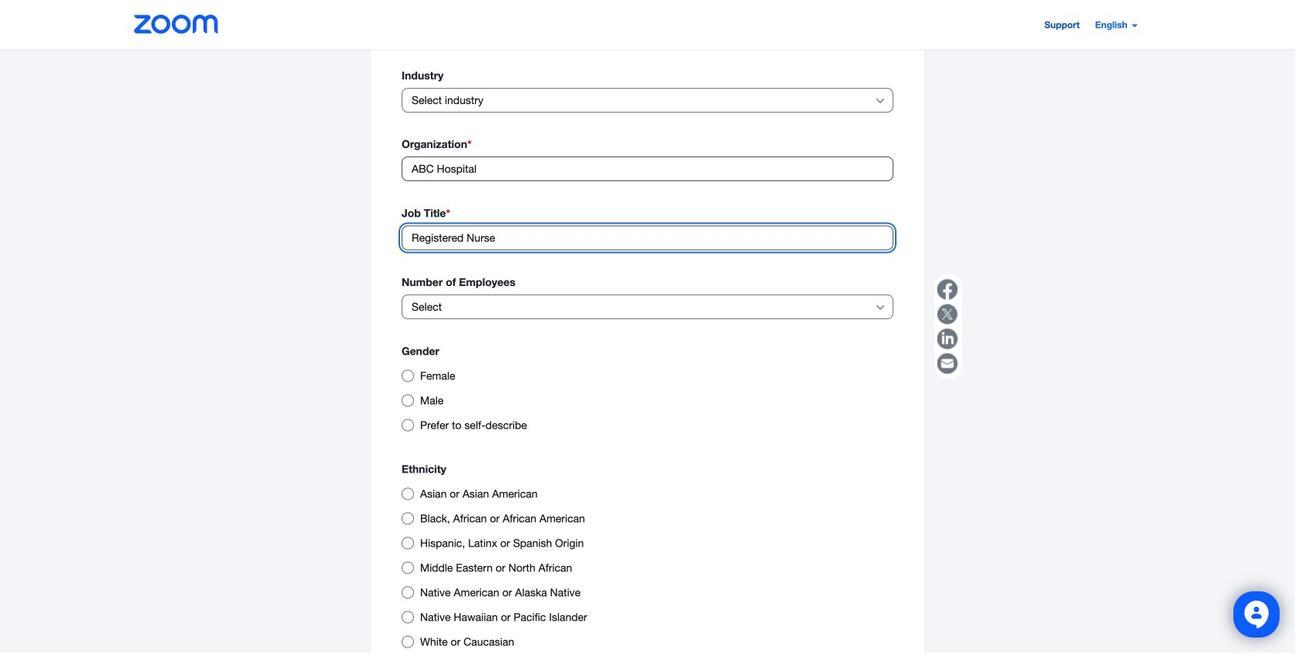 Task type: describe. For each thing, give the bounding box(es) containing it.
Your organization text field
[[402, 157, 894, 181]]

ethnicity option group
[[402, 482, 894, 653]]

show options image
[[874, 301, 887, 314]]



Task type: locate. For each thing, give the bounding box(es) containing it.
Your phone number text field
[[402, 19, 894, 43]]

gender option group
[[402, 363, 894, 437]]

Your job title text field
[[402, 226, 894, 250]]

application
[[935, 274, 962, 379]]

Industry text field
[[412, 89, 874, 112]]

zoom logo image
[[134, 15, 219, 34]]

show options image
[[874, 95, 887, 107]]

Number of Employees text field
[[412, 295, 874, 318]]



